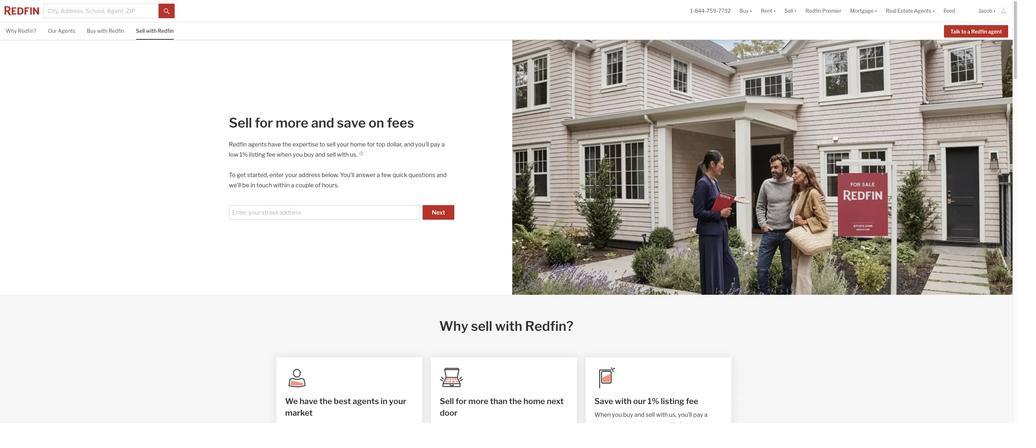 Task type: locate. For each thing, give the bounding box(es) containing it.
0 horizontal spatial in
[[250, 182, 255, 189]]

0 horizontal spatial than
[[490, 397, 508, 406]]

for inside the sell for more than the home next door
[[456, 397, 467, 406]]

1-
[[691, 8, 695, 14]]

to right talk
[[962, 28, 967, 35]]

next button
[[423, 205, 454, 220]]

2 vertical spatial fee
[[612, 422, 621, 423]]

1 vertical spatial more
[[469, 397, 489, 406]]

that's
[[622, 422, 638, 423]]

0 horizontal spatial home
[[350, 141, 366, 148]]

2 horizontal spatial listing
[[661, 397, 685, 406]]

1 vertical spatial you'll
[[678, 412, 692, 419]]

to inside button
[[962, 28, 967, 35]]

0 vertical spatial listing
[[249, 151, 265, 158]]

expertise
[[293, 141, 318, 148]]

more inside the sell for more than the home next door
[[469, 397, 489, 406]]

2 vertical spatial for
[[456, 397, 467, 406]]

agents inside we have the best agents in your market
[[353, 397, 379, 406]]

agents
[[914, 8, 932, 14], [58, 28, 75, 34]]

City, Address, School, Agent, ZIP search field
[[43, 4, 159, 18]]

0 horizontal spatial listing
[[249, 151, 265, 158]]

listing up us,
[[661, 397, 685, 406]]

in inside to get started, enter your address below. you'll answer a few quick questions and we'll be in touch within a couple of hours.
[[250, 182, 255, 189]]

fees
[[387, 115, 414, 131]]

sell
[[785, 8, 794, 14], [136, 28, 145, 34], [229, 115, 252, 131], [440, 397, 454, 406]]

0 vertical spatial you
[[293, 151, 303, 158]]

0 horizontal spatial of
[[315, 182, 321, 189]]

redfin premier
[[806, 8, 842, 14]]

sell ▾ button
[[780, 0, 801, 22]]

when
[[595, 412, 611, 419]]

pay up questions
[[431, 141, 440, 148]]

0 horizontal spatial why
[[6, 28, 17, 34]]

and up expertise
[[311, 115, 334, 131]]

1 ▾ from the left
[[750, 8, 752, 14]]

▾ left rent
[[750, 8, 752, 14]]

for for sell for more than the home next door
[[456, 397, 467, 406]]

1 horizontal spatial have
[[300, 397, 318, 406]]

why
[[6, 28, 17, 34], [439, 318, 468, 334]]

0 vertical spatial you'll
[[415, 141, 429, 148]]

1 horizontal spatial buy
[[740, 8, 749, 14]]

you right when
[[612, 412, 622, 419]]

answer
[[356, 172, 376, 179]]

sell for sell ▾
[[785, 8, 794, 14]]

with inside the when you buy and sell with us, you'll pay a listing fee that's less than half of wha
[[656, 412, 668, 419]]

pay inside the when you buy and sell with us, you'll pay a listing fee that's less than half of wha
[[694, 412, 703, 419]]

more
[[276, 115, 309, 131], [469, 397, 489, 406]]

3 ▾ from the left
[[795, 8, 797, 14]]

more for than
[[469, 397, 489, 406]]

1 vertical spatial agents
[[353, 397, 379, 406]]

your
[[337, 141, 349, 148], [285, 172, 298, 179], [389, 397, 406, 406]]

sell for sell for more and save on fees
[[229, 115, 252, 131]]

with
[[97, 28, 107, 34], [146, 28, 157, 34], [337, 151, 349, 158], [495, 318, 523, 334], [615, 397, 632, 406], [656, 412, 668, 419]]

▾ left feed
[[933, 8, 935, 14]]

1 vertical spatial to
[[320, 141, 325, 148]]

with inside redfin agents have the expertise to sell your home for top dollar, and you'll pay a low 1% listing fee when you buy and sell with us.
[[337, 151, 349, 158]]

of left hours.
[[315, 182, 321, 189]]

buy down expertise
[[304, 151, 314, 158]]

than
[[490, 397, 508, 406], [651, 422, 663, 423]]

the inside the sell for more than the home next door
[[509, 397, 522, 406]]

why redfin?
[[6, 28, 36, 34]]

1 horizontal spatial fee
[[612, 422, 621, 423]]

1 vertical spatial listing
[[661, 397, 685, 406]]

sell
[[327, 141, 336, 148], [327, 151, 336, 158], [471, 318, 493, 334], [646, 412, 655, 419]]

sell ▾
[[785, 8, 797, 14]]

0 vertical spatial for
[[255, 115, 273, 131]]

1 vertical spatial redfin?
[[525, 318, 574, 334]]

redfin left premier on the right top
[[806, 8, 821, 14]]

sell for more than the home next door link
[[440, 396, 568, 419]]

0 vertical spatial your
[[337, 141, 349, 148]]

1 horizontal spatial of
[[676, 422, 681, 423]]

▾ for rent ▾
[[774, 8, 776, 14]]

to
[[962, 28, 967, 35], [320, 141, 325, 148]]

0 vertical spatial pay
[[431, 141, 440, 148]]

6 ▾ from the left
[[994, 8, 996, 14]]

1% right low
[[240, 151, 248, 158]]

0 vertical spatial to
[[962, 28, 967, 35]]

sell right buy with redfin
[[136, 28, 145, 34]]

1 horizontal spatial in
[[381, 397, 388, 406]]

0 vertical spatial buy
[[304, 151, 314, 158]]

listing
[[249, 151, 265, 158], [661, 397, 685, 406], [595, 422, 611, 423]]

buy with redfin link
[[87, 22, 124, 39]]

for for sell for more and save on fees
[[255, 115, 273, 131]]

you
[[293, 151, 303, 158], [612, 412, 622, 419]]

mortgage
[[850, 8, 874, 14]]

agents
[[248, 141, 267, 148], [353, 397, 379, 406]]

▾ right rent
[[774, 8, 776, 14]]

1 vertical spatial you
[[612, 412, 622, 419]]

and down expertise
[[315, 151, 325, 158]]

in inside we have the best agents in your market
[[381, 397, 388, 406]]

home up disclaimer icon
[[350, 141, 366, 148]]

1 vertical spatial 1%
[[648, 397, 659, 406]]

1 horizontal spatial buy
[[623, 412, 633, 419]]

listing down when
[[595, 422, 611, 423]]

1 horizontal spatial agents
[[914, 8, 932, 14]]

illustration of a yard sign image
[[595, 367, 618, 390]]

have up market
[[300, 397, 318, 406]]

enter
[[269, 172, 284, 179]]

have up the when
[[268, 141, 281, 148]]

buy inside dropdown button
[[740, 8, 749, 14]]

sell for sell with redfin
[[136, 28, 145, 34]]

why sell with redfin?
[[439, 318, 574, 334]]

quick
[[393, 172, 407, 179]]

home left next
[[524, 397, 545, 406]]

2 vertical spatial listing
[[595, 422, 611, 423]]

1 vertical spatial than
[[651, 422, 663, 423]]

agents right estate
[[914, 8, 932, 14]]

you'll right us,
[[678, 412, 692, 419]]

1 horizontal spatial the
[[319, 397, 332, 406]]

buy right the 7732
[[740, 8, 749, 14]]

▾ right mortgage
[[875, 8, 877, 14]]

1 vertical spatial buy
[[623, 412, 633, 419]]

1 horizontal spatial 1%
[[648, 397, 659, 406]]

0 horizontal spatial buy
[[304, 151, 314, 158]]

listing inside the when you buy and sell with us, you'll pay a listing fee that's less than half of wha
[[595, 422, 611, 423]]

buy up that's
[[623, 412, 633, 419]]

of right half
[[676, 422, 681, 423]]

0 vertical spatial home
[[350, 141, 366, 148]]

1 vertical spatial in
[[381, 397, 388, 406]]

home
[[350, 141, 366, 148], [524, 397, 545, 406]]

0 horizontal spatial your
[[285, 172, 298, 179]]

0 horizontal spatial 1%
[[240, 151, 248, 158]]

0 vertical spatial redfin?
[[18, 28, 36, 34]]

1 vertical spatial fee
[[686, 397, 699, 406]]

in
[[250, 182, 255, 189], [381, 397, 388, 406]]

buy for buy with redfin
[[87, 28, 96, 34]]

why redfin? link
[[6, 22, 36, 39]]

1 horizontal spatial you'll
[[678, 412, 692, 419]]

pay inside redfin agents have the expertise to sell your home for top dollar, and you'll pay a low 1% listing fee when you buy and sell with us.
[[431, 141, 440, 148]]

our agents
[[48, 28, 75, 34]]

to right expertise
[[320, 141, 325, 148]]

0 vertical spatial more
[[276, 115, 309, 131]]

2 horizontal spatial the
[[509, 397, 522, 406]]

1 vertical spatial buy
[[87, 28, 96, 34]]

couple
[[296, 182, 314, 189]]

to get started, enter your address below. you'll answer a few quick questions and we'll be in touch within a couple of hours.
[[229, 172, 447, 189]]

1 vertical spatial of
[[676, 422, 681, 423]]

0 horizontal spatial to
[[320, 141, 325, 148]]

next
[[432, 209, 445, 216]]

us,
[[669, 412, 677, 419]]

sell right the rent ▾
[[785, 8, 794, 14]]

2 ▾ from the left
[[774, 8, 776, 14]]

1 horizontal spatial home
[[524, 397, 545, 406]]

1 vertical spatial home
[[524, 397, 545, 406]]

1 vertical spatial your
[[285, 172, 298, 179]]

redfin
[[806, 8, 821, 14], [109, 28, 124, 34], [158, 28, 174, 34], [972, 28, 987, 35], [229, 141, 247, 148]]

0 horizontal spatial you'll
[[415, 141, 429, 148]]

0 vertical spatial agents
[[248, 141, 267, 148]]

agents right best
[[353, 397, 379, 406]]

of
[[315, 182, 321, 189], [676, 422, 681, 423]]

1 horizontal spatial your
[[337, 141, 349, 148]]

you'll right dollar,
[[415, 141, 429, 148]]

we
[[285, 397, 298, 406]]

1 horizontal spatial why
[[439, 318, 468, 334]]

0 horizontal spatial agents
[[248, 141, 267, 148]]

redfin premier button
[[801, 0, 846, 22]]

of inside the when you buy and sell with us, you'll pay a listing fee that's less than half of wha
[[676, 422, 681, 423]]

redfin left the agent
[[972, 28, 987, 35]]

2 horizontal spatial your
[[389, 397, 406, 406]]

1 horizontal spatial agents
[[353, 397, 379, 406]]

and up 'less'
[[635, 412, 645, 419]]

0 horizontal spatial the
[[282, 141, 291, 148]]

0 vertical spatial have
[[268, 141, 281, 148]]

▾ right jacob
[[994, 8, 996, 14]]

1 vertical spatial pay
[[694, 412, 703, 419]]

0 horizontal spatial for
[[255, 115, 273, 131]]

agents up started,
[[248, 141, 267, 148]]

1 horizontal spatial you
[[612, 412, 622, 419]]

real estate agents ▾ link
[[886, 0, 935, 22]]

pay right us,
[[694, 412, 703, 419]]

7732
[[719, 8, 731, 14]]

0 horizontal spatial buy
[[87, 28, 96, 34]]

0 horizontal spatial agents
[[58, 28, 75, 34]]

and right dollar,
[[404, 141, 414, 148]]

1 horizontal spatial pay
[[694, 412, 703, 419]]

buy
[[740, 8, 749, 14], [87, 28, 96, 34]]

0 vertical spatial why
[[6, 28, 17, 34]]

▾ right the rent ▾
[[795, 8, 797, 14]]

an agent with customers in front of a redfin listing sign image
[[513, 40, 1013, 295]]

1% right our
[[648, 397, 659, 406]]

844-
[[695, 8, 707, 14]]

0 horizontal spatial more
[[276, 115, 309, 131]]

0 vertical spatial fee
[[267, 151, 276, 158]]

buy inside redfin agents have the expertise to sell your home for top dollar, and you'll pay a low 1% listing fee when you buy and sell with us.
[[304, 151, 314, 158]]

0 vertical spatial of
[[315, 182, 321, 189]]

the
[[282, 141, 291, 148], [319, 397, 332, 406], [509, 397, 522, 406]]

rent ▾ button
[[757, 0, 780, 22]]

low
[[229, 151, 238, 158]]

to
[[229, 172, 236, 179]]

0 vertical spatial in
[[250, 182, 255, 189]]

1 vertical spatial for
[[367, 141, 375, 148]]

and right questions
[[437, 172, 447, 179]]

questions
[[409, 172, 435, 179]]

sell with redfin link
[[136, 22, 174, 39]]

sell inside the sell for more than the home next door
[[440, 397, 454, 406]]

0 horizontal spatial have
[[268, 141, 281, 148]]

you down expertise
[[293, 151, 303, 158]]

feed
[[944, 8, 956, 14]]

agents right our
[[58, 28, 75, 34]]

2 vertical spatial your
[[389, 397, 406, 406]]

2 horizontal spatial for
[[456, 397, 467, 406]]

a inside the when you buy and sell with us, you'll pay a listing fee that's less than half of wha
[[705, 412, 708, 419]]

1 horizontal spatial to
[[962, 28, 967, 35]]

illustration of the best agents image
[[285, 367, 309, 390]]

sell up door on the bottom
[[440, 397, 454, 406]]

why for why sell with redfin?
[[439, 318, 468, 334]]

premier
[[823, 8, 842, 14]]

▾
[[750, 8, 752, 14], [774, 8, 776, 14], [795, 8, 797, 14], [875, 8, 877, 14], [933, 8, 935, 14], [994, 8, 996, 14]]

1 vertical spatial agents
[[58, 28, 75, 34]]

redfin inside redfin agents have the expertise to sell your home for top dollar, and you'll pay a low 1% listing fee when you buy and sell with us.
[[229, 141, 247, 148]]

mortgage ▾
[[850, 8, 877, 14]]

estate
[[898, 8, 913, 14]]

1 horizontal spatial for
[[367, 141, 375, 148]]

have inside redfin agents have the expertise to sell your home for top dollar, and you'll pay a low 1% listing fee when you buy and sell with us.
[[268, 141, 281, 148]]

buy
[[304, 151, 314, 158], [623, 412, 633, 419]]

buy down city, address, school, agent, zip search field
[[87, 28, 96, 34]]

our
[[48, 28, 57, 34]]

within
[[273, 182, 290, 189]]

0 vertical spatial than
[[490, 397, 508, 406]]

for
[[255, 115, 273, 131], [367, 141, 375, 148], [456, 397, 467, 406]]

1 vertical spatial why
[[439, 318, 468, 334]]

4 ▾ from the left
[[875, 8, 877, 14]]

redfin up low
[[229, 141, 247, 148]]

real estate agents ▾ button
[[882, 0, 939, 22]]

your inside we have the best agents in your market
[[389, 397, 406, 406]]

sell up low
[[229, 115, 252, 131]]

and
[[311, 115, 334, 131], [404, 141, 414, 148], [315, 151, 325, 158], [437, 172, 447, 179], [635, 412, 645, 419]]

1 horizontal spatial more
[[469, 397, 489, 406]]

sell inside dropdown button
[[785, 8, 794, 14]]

0 vertical spatial agents
[[914, 8, 932, 14]]

next
[[547, 397, 564, 406]]

1 vertical spatial have
[[300, 397, 318, 406]]

pay
[[431, 141, 440, 148], [694, 412, 703, 419]]

0 horizontal spatial you
[[293, 151, 303, 158]]

save
[[595, 397, 613, 406]]

0 vertical spatial buy
[[740, 8, 749, 14]]

1-844-759-7732
[[691, 8, 731, 14]]

we'll
[[229, 182, 241, 189]]

listing up started,
[[249, 151, 265, 158]]

0 horizontal spatial fee
[[267, 151, 276, 158]]

illustration of a bag of money image
[[440, 367, 463, 390]]

a inside redfin agents have the expertise to sell your home for top dollar, and you'll pay a low 1% listing fee when you buy and sell with us.
[[442, 141, 445, 148]]

1 horizontal spatial than
[[651, 422, 663, 423]]

a
[[968, 28, 971, 35], [442, 141, 445, 148], [377, 172, 380, 179], [291, 182, 294, 189], [705, 412, 708, 419]]

buy inside the when you buy and sell with us, you'll pay a listing fee that's less than half of wha
[[623, 412, 633, 419]]

0 vertical spatial 1%
[[240, 151, 248, 158]]

0 horizontal spatial redfin?
[[18, 28, 36, 34]]

have
[[268, 141, 281, 148], [300, 397, 318, 406]]

1 horizontal spatial listing
[[595, 422, 611, 423]]

0 horizontal spatial pay
[[431, 141, 440, 148]]



Task type: vqa. For each thing, say whether or not it's contained in the screenshot.
first 13
no



Task type: describe. For each thing, give the bounding box(es) containing it.
you'll inside the when you buy and sell with us, you'll pay a listing fee that's less than half of wha
[[678, 412, 692, 419]]

save with our 1% listing fee
[[595, 397, 699, 406]]

few
[[381, 172, 391, 179]]

you'll
[[340, 172, 355, 179]]

rent ▾ button
[[761, 0, 776, 22]]

redfin agents have the expertise to sell your home for top dollar, and you'll pay a low 1% listing fee when you buy and sell with us.
[[229, 141, 445, 158]]

home inside redfin agents have the expertise to sell your home for top dollar, and you'll pay a low 1% listing fee when you buy and sell with us.
[[350, 141, 366, 148]]

get
[[237, 172, 246, 179]]

than inside the sell for more than the home next door
[[490, 397, 508, 406]]

more for and
[[276, 115, 309, 131]]

2 horizontal spatial fee
[[686, 397, 699, 406]]

have inside we have the best agents in your market
[[300, 397, 318, 406]]

buy ▾ button
[[740, 0, 752, 22]]

submit search image
[[164, 8, 170, 14]]

1% inside redfin agents have the expertise to sell your home for top dollar, and you'll pay a low 1% listing fee when you buy and sell with us.
[[240, 151, 248, 158]]

sell ▾ button
[[785, 0, 797, 22]]

5 ▾ from the left
[[933, 8, 935, 14]]

be
[[242, 182, 249, 189]]

less
[[639, 422, 650, 423]]

half
[[664, 422, 675, 423]]

buy with redfin
[[87, 28, 124, 34]]

we have the best agents in your market
[[285, 397, 406, 418]]

your inside redfin agents have the expertise to sell your home for top dollar, and you'll pay a low 1% listing fee when you buy and sell with us.
[[337, 141, 349, 148]]

sell for more and save on fees
[[229, 115, 414, 131]]

dollar,
[[387, 141, 403, 148]]

on
[[369, 115, 384, 131]]

than inside the when you buy and sell with us, you'll pay a listing fee that's less than half of wha
[[651, 422, 663, 423]]

of inside to get started, enter your address below. you'll answer a few quick questions and we'll be in touch within a couple of hours.
[[315, 182, 321, 189]]

the inside we have the best agents in your market
[[319, 397, 332, 406]]

▾ for jacob ▾
[[994, 8, 996, 14]]

real estate agents ▾
[[886, 8, 935, 14]]

we have the best agents in your market link
[[285, 396, 414, 419]]

jacob ▾
[[979, 8, 996, 14]]

save with our 1% listing fee link
[[595, 396, 723, 407]]

talk to a redfin agent button
[[945, 25, 1009, 37]]

mortgage ▾ button
[[850, 0, 877, 22]]

sell inside the when you buy and sell with us, you'll pay a listing fee that's less than half of wha
[[646, 412, 655, 419]]

us.
[[350, 151, 358, 158]]

when you buy and sell with us, you'll pay a listing fee that's less than half of wha
[[595, 412, 708, 423]]

buy ▾
[[740, 8, 752, 14]]

redfin down submit search icon
[[158, 28, 174, 34]]

you inside redfin agents have the expertise to sell your home for top dollar, and you'll pay a low 1% listing fee when you buy and sell with us.
[[293, 151, 303, 158]]

buy for buy ▾
[[740, 8, 749, 14]]

759-
[[707, 8, 719, 14]]

real
[[886, 8, 897, 14]]

talk to a redfin agent
[[951, 28, 1002, 35]]

our
[[633, 397, 646, 406]]

and inside to get started, enter your address below. you'll answer a few quick questions and we'll be in touch within a couple of hours.
[[437, 172, 447, 179]]

1-844-759-7732 link
[[691, 8, 731, 14]]

redfin inside button
[[972, 28, 987, 35]]

redfin inside button
[[806, 8, 821, 14]]

buy ▾ button
[[735, 0, 757, 22]]

1 horizontal spatial redfin?
[[525, 318, 574, 334]]

feed button
[[939, 0, 975, 22]]

agent
[[988, 28, 1002, 35]]

and inside the when you buy and sell with us, you'll pay a listing fee that's less than half of wha
[[635, 412, 645, 419]]

sell for sell for more than the home next door
[[440, 397, 454, 406]]

agents inside dropdown button
[[914, 8, 932, 14]]

disclaimer image
[[359, 151, 364, 156]]

agents inside redfin agents have the expertise to sell your home for top dollar, and you'll pay a low 1% listing fee when you buy and sell with us.
[[248, 141, 267, 148]]

rent
[[761, 8, 773, 14]]

you'll inside redfin agents have the expertise to sell your home for top dollar, and you'll pay a low 1% listing fee when you buy and sell with us.
[[415, 141, 429, 148]]

mortgage ▾ button
[[846, 0, 882, 22]]

the inside redfin agents have the expertise to sell your home for top dollar, and you'll pay a low 1% listing fee when you buy and sell with us.
[[282, 141, 291, 148]]

below.
[[322, 172, 339, 179]]

talk
[[951, 28, 961, 35]]

best
[[334, 397, 351, 406]]

hours.
[[322, 182, 339, 189]]

listing inside redfin agents have the expertise to sell your home for top dollar, and you'll pay a low 1% listing fee when you buy and sell with us.
[[249, 151, 265, 158]]

fee inside the when you buy and sell with us, you'll pay a listing fee that's less than half of wha
[[612, 422, 621, 423]]

to inside redfin agents have the expertise to sell your home for top dollar, and you'll pay a low 1% listing fee when you buy and sell with us.
[[320, 141, 325, 148]]

our agents link
[[48, 22, 75, 39]]

redfin? inside why redfin? link
[[18, 28, 36, 34]]

sell with redfin
[[136, 28, 174, 34]]

▾ for mortgage ▾
[[875, 8, 877, 14]]

when
[[277, 151, 292, 158]]

market
[[285, 409, 313, 418]]

why for why redfin?
[[6, 28, 17, 34]]

fee inside redfin agents have the expertise to sell your home for top dollar, and you'll pay a low 1% listing fee when you buy and sell with us.
[[267, 151, 276, 158]]

a inside button
[[968, 28, 971, 35]]

▾ for buy ▾
[[750, 8, 752, 14]]

for inside redfin agents have the expertise to sell your home for top dollar, and you'll pay a low 1% listing fee when you buy and sell with us.
[[367, 141, 375, 148]]

touch
[[257, 182, 272, 189]]

top
[[376, 141, 385, 148]]

Enter your street address search field
[[229, 205, 420, 220]]

you inside the when you buy and sell with us, you'll pay a listing fee that's less than half of wha
[[612, 412, 622, 419]]

sell for more than the home next door
[[440, 397, 564, 418]]

started,
[[247, 172, 268, 179]]

▾ for sell ▾
[[795, 8, 797, 14]]

your inside to get started, enter your address below. you'll answer a few quick questions and we'll be in touch within a couple of hours.
[[285, 172, 298, 179]]

jacob
[[979, 8, 993, 14]]

save
[[337, 115, 366, 131]]

door
[[440, 409, 458, 418]]

rent ▾
[[761, 8, 776, 14]]

home inside the sell for more than the home next door
[[524, 397, 545, 406]]

address
[[299, 172, 320, 179]]

redfin down city, address, school, agent, zip search field
[[109, 28, 124, 34]]



